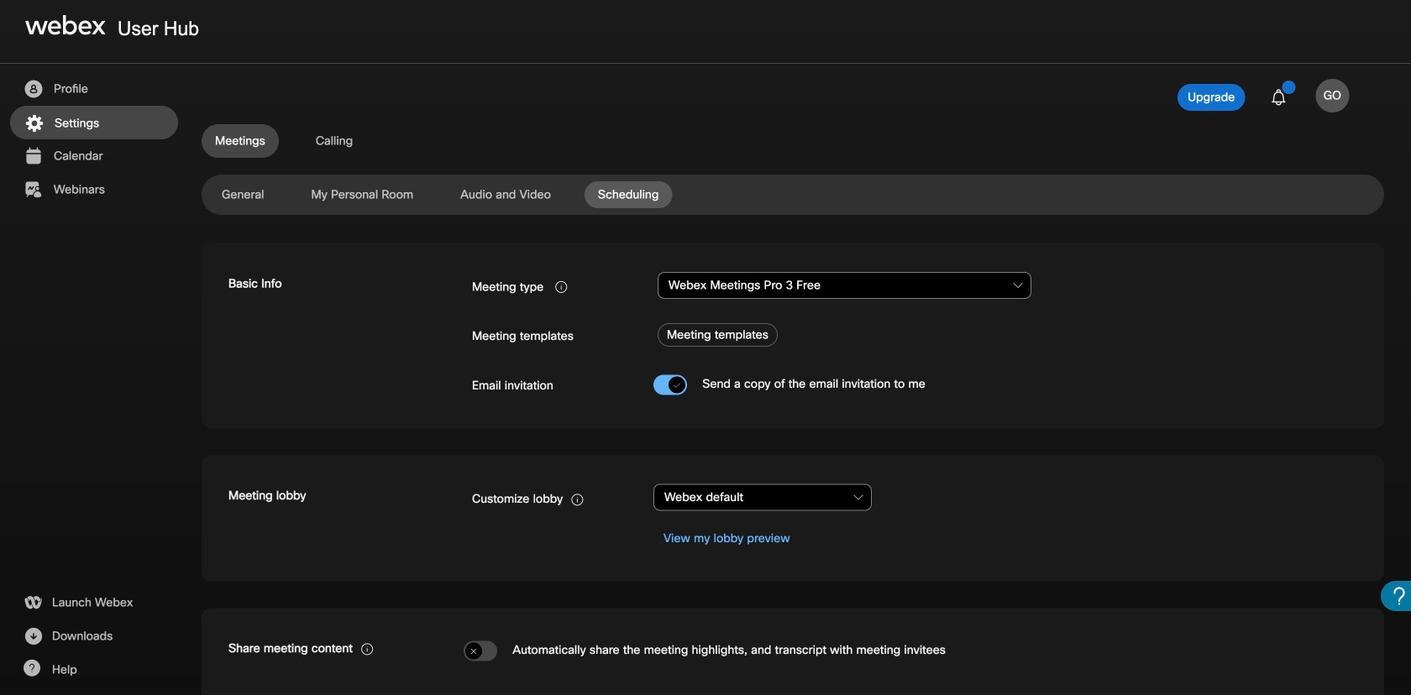Task type: locate. For each thing, give the bounding box(es) containing it.
mds content download_filled image
[[23, 627, 44, 647]]

tab list
[[202, 124, 1385, 158], [202, 181, 1385, 208]]

mds webinar_filled image
[[23, 180, 44, 200]]

mds cancel_bold image
[[470, 647, 478, 657]]

0 vertical spatial tab list
[[202, 124, 1385, 158]]

1 vertical spatial tab list
[[202, 181, 1385, 208]]

mds settings_filled image
[[24, 113, 45, 134]]

mds webex helix filled image
[[23, 593, 43, 613]]



Task type: vqa. For each thing, say whether or not it's contained in the screenshot.
mds people circle_filled icon
yes



Task type: describe. For each thing, give the bounding box(es) containing it.
2 tab list from the top
[[202, 181, 1385, 208]]

mds check_bold image
[[673, 380, 681, 391]]

1 tab list from the top
[[202, 124, 1385, 158]]

ng help active image
[[23, 660, 40, 677]]

cisco webex image
[[25, 15, 106, 35]]

mds people circle_filled image
[[23, 79, 44, 99]]

mds meetings_filled image
[[23, 146, 44, 166]]



